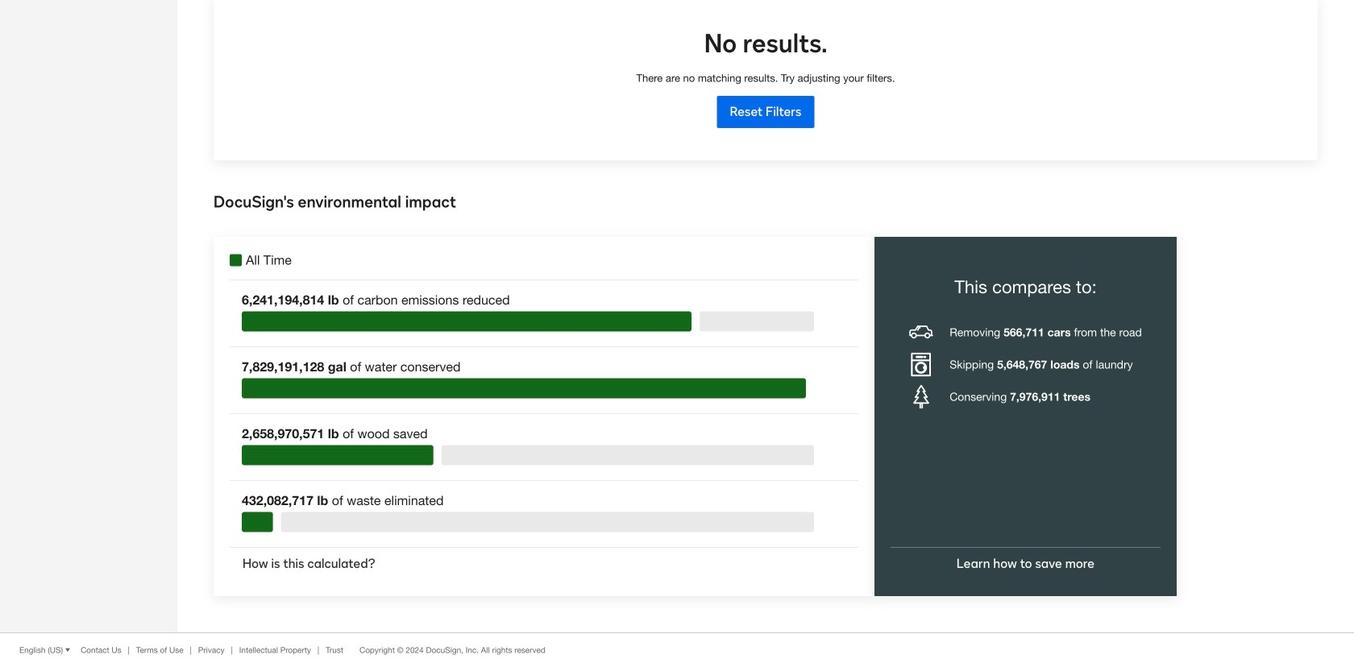 Task type: locate. For each thing, give the bounding box(es) containing it.
more info region
[[0, 633, 1354, 668]]



Task type: vqa. For each thing, say whether or not it's contained in the screenshot.
Heading
no



